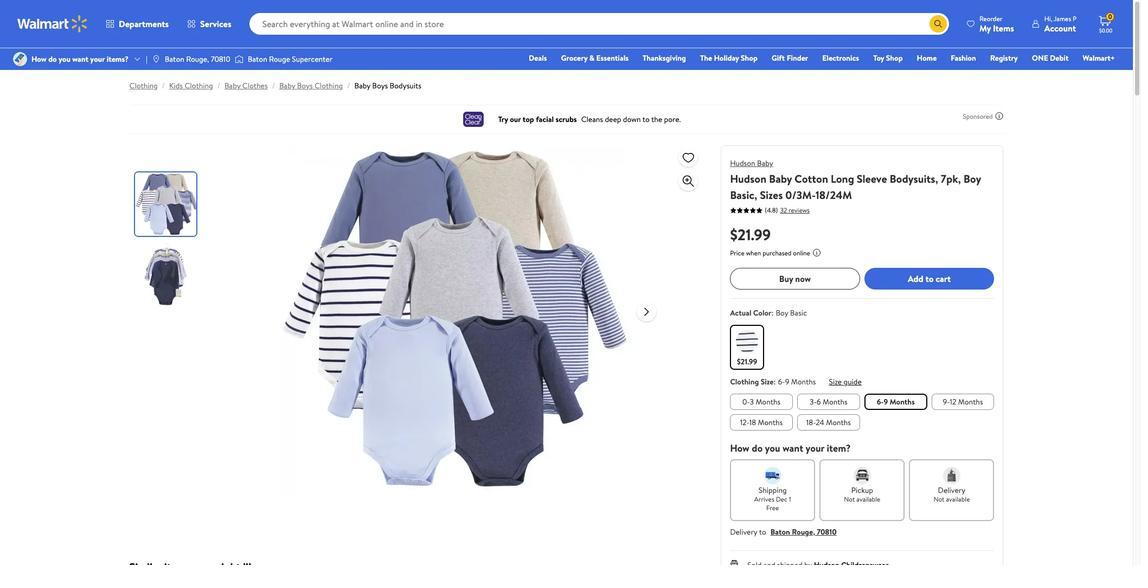 Task type: vqa. For each thing, say whether or not it's contained in the screenshot.
cart on the right
yes



Task type: describe. For each thing, give the bounding box(es) containing it.
18-24 months button
[[797, 414, 860, 431]]

search icon image
[[934, 20, 943, 28]]

walmart+ link
[[1078, 52, 1120, 64]]

the holiday shop
[[700, 53, 758, 63]]

add to cart button
[[864, 268, 994, 290]]

basic,
[[730, 188, 757, 202]]

6- inside 6-9 months button
[[877, 396, 884, 407]]

delivery for to
[[730, 527, 757, 538]]

cotton
[[795, 171, 828, 186]]

gift
[[772, 53, 785, 63]]

one
[[1032, 53, 1048, 63]]

pickup
[[851, 485, 873, 496]]

next media item image
[[640, 305, 653, 318]]

hudson baby cotton long sleeve bodysuits, 7pk, boy basic, sizes 0/3m-18/24m image
[[281, 145, 628, 492]]

2 horizontal spatial baton
[[771, 527, 790, 538]]

boy inside hudson baby hudson baby cotton long sleeve bodysuits, 7pk, boy basic, sizes 0/3m-18/24m
[[964, 171, 981, 186]]

2 / from the left
[[217, 80, 220, 91]]

months for 12-18 months
[[758, 417, 783, 428]]

delivery not available
[[934, 485, 970, 504]]

18-
[[806, 417, 816, 428]]

 image for how
[[13, 52, 27, 66]]

home
[[917, 53, 937, 63]]

actual color : boy basic
[[730, 308, 807, 318]]

9-
[[943, 396, 950, 407]]

grocery & essentials
[[561, 53, 629, 63]]

shipping
[[759, 485, 787, 496]]

12
[[950, 396, 956, 407]]

18
[[749, 417, 756, 428]]

0 vertical spatial 9
[[785, 376, 789, 387]]

clothing right kids
[[185, 80, 213, 91]]

32 reviews link
[[778, 205, 810, 215]]

delivery to baton rouge, 70810
[[730, 527, 837, 538]]

registry link
[[985, 52, 1023, 64]]

how do you want your items?
[[31, 54, 129, 65]]

reorder
[[979, 14, 1003, 23]]

Search search field
[[249, 13, 949, 35]]

shop inside 'link'
[[886, 53, 903, 63]]

zoom image modal image
[[682, 175, 695, 188]]

|
[[146, 54, 147, 65]]

buy now button
[[730, 268, 860, 290]]

clothing / kids clothing / baby clothes / baby boys clothing / baby boys bodysuits
[[129, 80, 421, 91]]

do for how do you want your items?
[[48, 54, 57, 65]]

months for 18-24 months
[[826, 417, 851, 428]]

months for 6-9 months
[[890, 396, 915, 407]]

one debit link
[[1027, 52, 1074, 64]]

guide
[[844, 376, 862, 387]]

0 horizontal spatial boy
[[776, 308, 788, 318]]

0-3 months
[[742, 396, 781, 407]]

bodysuits,
[[890, 171, 938, 186]]

finder
[[787, 53, 808, 63]]

want for item?
[[783, 442, 803, 455]]

kids
[[169, 80, 183, 91]]

how for how do you want your item?
[[730, 442, 750, 455]]

supercenter
[[292, 54, 333, 65]]

size guide button
[[829, 376, 862, 387]]

6-9 months
[[877, 396, 915, 407]]

price
[[730, 248, 745, 258]]

actual
[[730, 308, 751, 318]]

account
[[1045, 22, 1076, 34]]

2 boys from the left
[[372, 80, 388, 91]]

$21.99 button
[[730, 325, 764, 370]]

sizes
[[760, 188, 783, 202]]

hudson baby hudson baby cotton long sleeve bodysuits, 7pk, boy basic, sizes 0/3m-18/24m
[[730, 158, 981, 202]]

essentials
[[596, 53, 629, 63]]

you for how do you want your item?
[[765, 442, 780, 455]]

months for 9-12 months
[[958, 396, 983, 407]]

clothes
[[242, 80, 268, 91]]

bodysuits
[[390, 80, 421, 91]]

grocery & essentials link
[[556, 52, 634, 64]]

 image for baton
[[235, 54, 243, 65]]

1
[[789, 495, 791, 504]]

arrives
[[754, 495, 774, 504]]

pickup not available
[[844, 485, 880, 504]]

walmart+
[[1083, 53, 1115, 63]]

thanksgiving
[[643, 53, 686, 63]]

3
[[750, 396, 754, 407]]

$0.00
[[1099, 27, 1113, 34]]

: for color
[[772, 308, 774, 318]]

0/3m-
[[786, 188, 816, 202]]

not for pickup
[[844, 495, 855, 504]]

buy now
[[779, 273, 811, 285]]

12-
[[740, 417, 749, 428]]

dec
[[776, 495, 787, 504]]

baby boys clothing link
[[279, 80, 343, 91]]

add
[[908, 273, 923, 285]]

color
[[753, 308, 772, 318]]

not for delivery
[[934, 495, 945, 504]]

how do you want your item?
[[730, 442, 851, 455]]

0 vertical spatial $21.99
[[730, 224, 771, 245]]

4 / from the left
[[347, 80, 350, 91]]

: for size
[[774, 376, 776, 387]]

toy shop link
[[868, 52, 908, 64]]

price when purchased online
[[730, 248, 810, 258]]

when
[[746, 248, 761, 258]]

1 / from the left
[[162, 80, 165, 91]]

3 / from the left
[[272, 80, 275, 91]]

toy
[[873, 53, 884, 63]]

months for 3-6 months
[[823, 396, 848, 407]]

clothing size list
[[728, 392, 997, 433]]

clothing down the |
[[129, 80, 158, 91]]

my
[[979, 22, 991, 34]]

sponsored
[[963, 111, 993, 121]]

0 $0.00
[[1099, 12, 1113, 34]]

deals
[[529, 53, 547, 63]]

3-
[[810, 396, 817, 407]]

months up 3-
[[791, 376, 816, 387]]

size guide
[[829, 376, 862, 387]]

available for delivery
[[946, 495, 970, 504]]

baton rouge, 70810 button
[[771, 527, 837, 538]]

your for item?
[[806, 442, 825, 455]]

9-12 months button
[[932, 394, 994, 410]]

clothing up the 0-
[[730, 376, 759, 387]]

gift finder link
[[767, 52, 813, 64]]

services button
[[178, 11, 241, 37]]



Task type: locate. For each thing, give the bounding box(es) containing it.
items?
[[107, 54, 129, 65]]

1 horizontal spatial your
[[806, 442, 825, 455]]

/ right clothes
[[272, 80, 275, 91]]

boys
[[297, 80, 313, 91], [372, 80, 388, 91]]

: up 0-3 months "button"
[[774, 376, 776, 387]]

sleeve
[[857, 171, 887, 186]]

1 horizontal spatial want
[[783, 442, 803, 455]]

shop right holiday
[[741, 53, 758, 63]]

your
[[90, 54, 105, 65], [806, 442, 825, 455]]

reorder my items
[[979, 14, 1014, 34]]

how down walmart image
[[31, 54, 47, 65]]

services
[[200, 18, 231, 30]]

0 horizontal spatial boys
[[297, 80, 313, 91]]

0 horizontal spatial size
[[761, 376, 774, 387]]

want down 12-18 months
[[783, 442, 803, 455]]

$21.99
[[730, 224, 771, 245], [737, 356, 757, 367]]

$21.99 up when at the top of page
[[730, 224, 771, 245]]

do down 12-18 months "button"
[[752, 442, 763, 455]]

shipping arrives dec 1 free
[[754, 485, 791, 513]]

months right 18
[[758, 417, 783, 428]]

18/24m
[[816, 188, 852, 202]]

intent image for shipping image
[[764, 467, 781, 484]]

boys left bodysuits
[[372, 80, 388, 91]]

months right "6" at bottom right
[[823, 396, 848, 407]]

1 vertical spatial hudson
[[730, 171, 767, 186]]

12-18 months button
[[730, 414, 793, 431]]

Walmart Site-Wide search field
[[249, 13, 949, 35]]

6
[[817, 396, 821, 407]]

1 horizontal spatial delivery
[[938, 485, 966, 496]]

to for add
[[926, 273, 934, 285]]

0 horizontal spatial your
[[90, 54, 105, 65]]

do down walmart image
[[48, 54, 57, 65]]

delivery
[[938, 485, 966, 496], [730, 527, 757, 538]]

/ right baby boys clothing link
[[347, 80, 350, 91]]

1 vertical spatial $21.99
[[737, 356, 757, 367]]

0 horizontal spatial do
[[48, 54, 57, 65]]

0 vertical spatial do
[[48, 54, 57, 65]]

now
[[795, 273, 811, 285]]

baton
[[165, 54, 184, 65], [248, 54, 267, 65], [771, 527, 790, 538]]

0 horizontal spatial 6-
[[778, 376, 785, 387]]

1 boys from the left
[[297, 80, 313, 91]]

delivery inside delivery not available
[[938, 485, 966, 496]]

0 horizontal spatial available
[[857, 495, 880, 504]]

0 vertical spatial delivery
[[938, 485, 966, 496]]

hudson baby cotton long sleeve bodysuits, 7pk, boy basic, sizes 0/3m-18/24m - image 1 of 2 image
[[135, 172, 198, 236]]

thanksgiving link
[[638, 52, 691, 64]]

$21.99 inside $21.99 button
[[737, 356, 757, 367]]

intent image for delivery image
[[943, 467, 961, 484]]

your for items?
[[90, 54, 105, 65]]

0
[[1108, 12, 1112, 21]]

james
[[1054, 14, 1071, 23]]

months left the 9-
[[890, 396, 915, 407]]

free
[[766, 503, 779, 513]]

9
[[785, 376, 789, 387], [884, 396, 888, 407]]

18-24 months
[[806, 417, 851, 428]]

item?
[[827, 442, 851, 455]]

delivery down intent image for delivery
[[938, 485, 966, 496]]

 image
[[152, 55, 160, 63]]

hudson baby cotton long sleeve bodysuits, 7pk, boy basic, sizes 0/3m-18/24m - image 2 of 2 image
[[135, 242, 198, 306]]

your left item?
[[806, 442, 825, 455]]

1 available from the left
[[857, 495, 880, 504]]

1 vertical spatial 9
[[884, 396, 888, 407]]

legal information image
[[812, 248, 821, 257]]

available
[[857, 495, 880, 504], [946, 495, 970, 504]]

size up 0-3 months "button"
[[761, 376, 774, 387]]

not down intent image for delivery
[[934, 495, 945, 504]]

0 horizontal spatial rouge,
[[186, 54, 209, 65]]

reviews
[[789, 205, 810, 215]]

2 available from the left
[[946, 495, 970, 504]]

not inside delivery not available
[[934, 495, 945, 504]]

intent image for pickup image
[[854, 467, 871, 484]]

your left items?
[[90, 54, 105, 65]]

debit
[[1050, 53, 1069, 63]]

 image up baby clothes link
[[235, 54, 243, 65]]

1 horizontal spatial size
[[829, 376, 842, 387]]

you down walmart image
[[59, 54, 70, 65]]

hudson down hudson baby link
[[730, 171, 767, 186]]

1 vertical spatial do
[[752, 442, 763, 455]]

you up intent image for shipping on the bottom of page
[[765, 442, 780, 455]]

1 vertical spatial want
[[783, 442, 803, 455]]

toy shop
[[873, 53, 903, 63]]

items
[[993, 22, 1014, 34]]

to inside add to cart button
[[926, 273, 934, 285]]

/ left kids
[[162, 80, 165, 91]]

1 vertical spatial your
[[806, 442, 825, 455]]

0 vertical spatial 6-
[[778, 376, 785, 387]]

gift finder
[[772, 53, 808, 63]]

size left guide at bottom
[[829, 376, 842, 387]]

0 horizontal spatial shop
[[741, 53, 758, 63]]

delivery for not
[[938, 485, 966, 496]]

1 horizontal spatial 70810
[[817, 527, 837, 538]]

0 horizontal spatial not
[[844, 495, 855, 504]]

0 vertical spatial how
[[31, 54, 47, 65]]

baby clothes link
[[225, 80, 268, 91]]

basic
[[790, 308, 807, 318]]

1 shop from the left
[[741, 53, 758, 63]]

32
[[780, 205, 787, 215]]

0 vertical spatial rouge,
[[186, 54, 209, 65]]

1 vertical spatial rouge,
[[792, 527, 815, 538]]

available down intent image for pickup
[[857, 495, 880, 504]]

6-
[[778, 376, 785, 387], [877, 396, 884, 407]]

you for how do you want your items?
[[59, 54, 70, 65]]

1 vertical spatial delivery
[[730, 527, 757, 538]]

do for how do you want your item?
[[752, 442, 763, 455]]

0-3 months button
[[730, 394, 793, 410]]

to down 'arrives'
[[759, 527, 766, 538]]

3-6 months
[[810, 396, 848, 407]]

0 vertical spatial to
[[926, 273, 934, 285]]

how for how do you want your items?
[[31, 54, 47, 65]]

&
[[589, 53, 595, 63]]

2 hudson from the top
[[730, 171, 767, 186]]

the holiday shop link
[[695, 52, 763, 64]]

0 vertical spatial your
[[90, 54, 105, 65]]

0 horizontal spatial 70810
[[211, 54, 230, 65]]

0 vertical spatial you
[[59, 54, 70, 65]]

2 shop from the left
[[886, 53, 903, 63]]

baton for baton rouge, 70810
[[165, 54, 184, 65]]

1 vertical spatial 70810
[[817, 527, 837, 538]]

available down intent image for delivery
[[946, 495, 970, 504]]

3-6 months button
[[797, 394, 860, 410]]

boy right 7pk,
[[964, 171, 981, 186]]

p
[[1073, 14, 1077, 23]]

boys down supercenter
[[297, 80, 313, 91]]

0 vertical spatial want
[[72, 54, 88, 65]]

1 vertical spatial you
[[765, 442, 780, 455]]

baton down free
[[771, 527, 790, 538]]

departments
[[119, 18, 169, 30]]

0 horizontal spatial you
[[59, 54, 70, 65]]

0 vertical spatial 70810
[[211, 54, 230, 65]]

1 vertical spatial how
[[730, 442, 750, 455]]

0 horizontal spatial delivery
[[730, 527, 757, 538]]

baby
[[225, 80, 240, 91], [279, 80, 295, 91], [354, 80, 370, 91], [757, 158, 773, 169], [769, 171, 792, 186]]

walmart image
[[17, 15, 88, 33]]

baby boys bodysuits link
[[354, 80, 421, 91]]

months for 0-3 months
[[756, 396, 781, 407]]

want left items?
[[72, 54, 88, 65]]

clothing link
[[129, 80, 158, 91]]

baton rouge, 70810
[[165, 54, 230, 65]]

grocery
[[561, 53, 588, 63]]

1 vertical spatial boy
[[776, 308, 788, 318]]

0 horizontal spatial 9
[[785, 376, 789, 387]]

2 size from the left
[[829, 376, 842, 387]]

1 horizontal spatial shop
[[886, 53, 903, 63]]

baton rouge supercenter
[[248, 54, 333, 65]]

1 vertical spatial :
[[774, 376, 776, 387]]

0 vertical spatial hudson
[[730, 158, 755, 169]]

1 vertical spatial 6-
[[877, 396, 884, 407]]

1 horizontal spatial 9
[[884, 396, 888, 407]]

months right 3
[[756, 396, 781, 407]]

2 not from the left
[[934, 495, 945, 504]]

available inside delivery not available
[[946, 495, 970, 504]]

delivery down 'arrives'
[[730, 527, 757, 538]]

holiday
[[714, 53, 739, 63]]

0 horizontal spatial to
[[759, 527, 766, 538]]

/ left baby clothes link
[[217, 80, 220, 91]]

24
[[816, 417, 824, 428]]

 image
[[13, 52, 27, 66], [235, 54, 243, 65]]

not inside pickup not available
[[844, 495, 855, 504]]

1 horizontal spatial rouge,
[[792, 527, 815, 538]]

1 horizontal spatial do
[[752, 442, 763, 455]]

home link
[[912, 52, 942, 64]]

to for delivery
[[759, 527, 766, 538]]

1 horizontal spatial 6-
[[877, 396, 884, 407]]

baton up kids
[[165, 54, 184, 65]]

1 not from the left
[[844, 495, 855, 504]]

1 size from the left
[[761, 376, 774, 387]]

cart
[[936, 273, 951, 285]]

0 horizontal spatial want
[[72, 54, 88, 65]]

available inside pickup not available
[[857, 495, 880, 504]]

kids clothing link
[[169, 80, 213, 91]]

add to favorites list, hudson baby cotton long sleeve bodysuits, 7pk, boy basic, sizes 0/3m-18/24m image
[[682, 151, 695, 164]]

1 horizontal spatial available
[[946, 495, 970, 504]]

1 horizontal spatial boys
[[372, 80, 388, 91]]

 image down walmart image
[[13, 52, 27, 66]]

baton left rouge
[[248, 54, 267, 65]]

not down intent image for pickup
[[844, 495, 855, 504]]

12-18 months
[[740, 417, 783, 428]]

rouge
[[269, 54, 290, 65]]

months inside 'button'
[[823, 396, 848, 407]]

1 horizontal spatial  image
[[235, 54, 243, 65]]

the
[[700, 53, 712, 63]]

: left basic
[[772, 308, 774, 318]]

0 vertical spatial :
[[772, 308, 774, 318]]

purchased
[[763, 248, 792, 258]]

baton for baton rouge supercenter
[[248, 54, 267, 65]]

months inside button
[[958, 396, 983, 407]]

6-9 months button
[[864, 394, 927, 410]]

hudson baby link
[[730, 158, 773, 169]]

1 horizontal spatial boy
[[964, 171, 981, 186]]

clothing down supercenter
[[315, 80, 343, 91]]

to
[[926, 273, 934, 285], [759, 527, 766, 538]]

$21.99 up clothing size : 6-9 months on the bottom of the page
[[737, 356, 757, 367]]

to left cart
[[926, 273, 934, 285]]

0 horizontal spatial how
[[31, 54, 47, 65]]

0 horizontal spatial baton
[[165, 54, 184, 65]]

1 horizontal spatial you
[[765, 442, 780, 455]]

1 hudson from the top
[[730, 158, 755, 169]]

buy
[[779, 273, 793, 285]]

months right 12
[[958, 396, 983, 407]]

available for pickup
[[857, 495, 880, 504]]

1 horizontal spatial not
[[934, 495, 945, 504]]

shop right toy on the right top of page
[[886, 53, 903, 63]]

1 horizontal spatial to
[[926, 273, 934, 285]]

1 vertical spatial to
[[759, 527, 766, 538]]

one debit
[[1032, 53, 1069, 63]]

fashion
[[951, 53, 976, 63]]

months right 24 on the right bottom of page
[[826, 417, 851, 428]]

1 horizontal spatial how
[[730, 442, 750, 455]]

how down "12-"
[[730, 442, 750, 455]]

actual color list
[[728, 323, 997, 372]]

0 vertical spatial boy
[[964, 171, 981, 186]]

ad disclaimer and feedback for skylinedisplayad image
[[995, 112, 1004, 120]]

hi, james p account
[[1045, 14, 1077, 34]]

clothing size : 6-9 months
[[730, 376, 816, 387]]

1 horizontal spatial baton
[[248, 54, 267, 65]]

0-
[[742, 396, 750, 407]]

hudson up basic,
[[730, 158, 755, 169]]

rouge,
[[186, 54, 209, 65], [792, 527, 815, 538]]

want for items?
[[72, 54, 88, 65]]

long
[[831, 171, 854, 186]]

7pk,
[[941, 171, 961, 186]]

boy left basic
[[776, 308, 788, 318]]

9 inside button
[[884, 396, 888, 407]]

add to cart
[[908, 273, 951, 285]]

size
[[761, 376, 774, 387], [829, 376, 842, 387]]

0 horizontal spatial  image
[[13, 52, 27, 66]]



